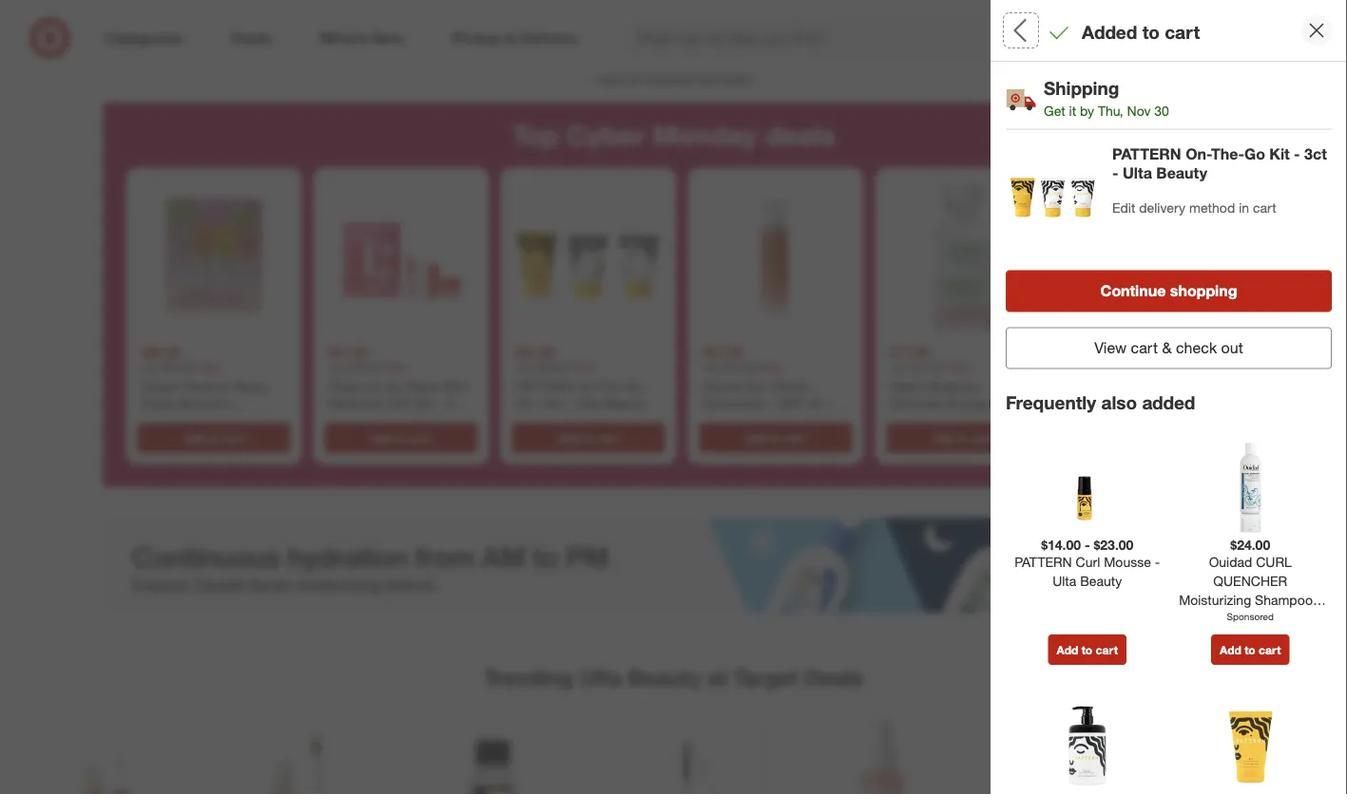 Task type: describe. For each thing, give the bounding box(es) containing it.
add to cart down the '$14.00 - $23.00 pattern curl mousse - ulta beauty' at bottom right
[[1057, 643, 1118, 658]]

by inside get it by fri, dec 1 free shipping with $35 orders
[[1047, 393, 1064, 412]]

$26.25 reg $35.00 sale
[[141, 344, 221, 375]]

options
[[1092, 17, 1170, 43]]

deals
[[805, 665, 863, 691]]

cart for add to cart button underneath shampoo at right bottom
[[1259, 643, 1281, 658]]

clear all filters
[[625, 30, 722, 49]]

add to cart for $11.90
[[933, 431, 994, 445]]

pattern inside the '$14.00 - $23.00 pattern curl mousse - ulta beauty'
[[1015, 554, 1072, 571]]

30
[[1155, 102, 1169, 119]]

to right added
[[1143, 21, 1160, 43]]

edit location
[[1116, 365, 1190, 382]]

view cart & check out link
[[1006, 328, 1332, 370]]

method
[[1190, 199, 1235, 216]]

registries
[[1120, 549, 1182, 567]]

help us improve this page button
[[596, 68, 751, 87]]

oz inside the $24.00 ouidad curl quencher moisturizing shampoo - 8.5 fl oz - ulta beauty
[[1219, 611, 1233, 628]]

glass
[[405, 378, 439, 395]]

free
[[1006, 415, 1036, 434]]

cart for $11.90's add to cart button
[[972, 431, 994, 445]]

eligible for registries
[[1044, 549, 1182, 567]]

$24.00
[[1231, 537, 1271, 553]]

add for kopari sun shield sunscreen - spf 45 - rose gold - 5oz image
[[745, 431, 767, 445]]

add for peach & lily glass skin radiance gift set - 4pc - ulta beauty image
[[371, 431, 392, 445]]

spf
[[780, 395, 804, 412]]

help us improve this page
[[596, 69, 751, 85]]

top cyber monday deals
[[512, 118, 835, 152]]

pattern inside choose options dialog
[[1173, 116, 1223, 130]]

at
[[707, 665, 728, 691]]

help
[[596, 69, 624, 85]]

sponsored down quencher
[[1227, 611, 1274, 623]]

$40.60 reg $58.00 sale
[[1078, 344, 1157, 375]]

this
[[696, 69, 718, 85]]

gold
[[737, 412, 766, 428]]

5oz
[[779, 412, 800, 428]]

dec inside shipping get it by fri, dec 1
[[1241, 320, 1261, 334]]

get it by fri, dec 1 free shipping with $35 orders
[[1006, 393, 1208, 434]]

add to cart button down the '$14.00 - $23.00 pattern curl mousse - ulta beauty' at bottom right
[[1048, 635, 1127, 666]]

for
[[1097, 549, 1115, 567]]

curl
[[1256, 554, 1292, 571]]

reg for $31.50
[[703, 360, 720, 375]]

lotion
[[988, 395, 1025, 412]]

reg for $31.85
[[329, 360, 345, 375]]

to for peach & lily glass skin radiance gift set - 4pc - ulta beauty image
[[395, 431, 406, 445]]

45
[[808, 395, 823, 412]]

drying
[[946, 395, 985, 412]]

not for pickup
[[1019, 304, 1038, 319]]

choose
[[1006, 17, 1086, 43]]

ulta inside "$21.00 reg $30.00 sale pattern on-the-go kit - 3ct - ulta beauty"
[[576, 395, 600, 412]]

tula skincare 24-7 moisture hydrating day & night cream - 1.5oz - ulta beauty image
[[1070, 175, 1231, 336]]

1 inside shipping get it by fri, dec 1
[[1265, 320, 1271, 334]]

improve
[[645, 69, 693, 85]]

us
[[627, 69, 641, 85]]

$58.00
[[1098, 360, 1132, 375]]

1 inside get it by fri, dec 1 free shipping with $35 orders
[[1124, 393, 1133, 412]]

add to cart for $31.50
[[745, 431, 807, 445]]

pattern on-the-go kit - 3ct - ulta beauty image for pattern on-the-go kit - 3ct - ulta beauty
[[508, 175, 669, 336]]

edit for edit location
[[1116, 365, 1139, 382]]

continue
[[1101, 282, 1166, 301]]

reg for $26.25
[[141, 360, 158, 375]]

get for shipping get it by fri, dec 1
[[1241, 303, 1259, 318]]

add to cart for $26.25
[[183, 431, 245, 445]]

$24.00 ouidad curl quencher moisturizing shampoo - 8.5 fl oz - ulta beauty
[[1179, 537, 1322, 628]]

curl
[[1076, 554, 1101, 571]]

cart for add to cart button under the '$14.00 - $23.00 pattern curl mousse - ulta beauty' at bottom right
[[1096, 643, 1118, 658]]

ulta inside "$11.90 reg $17.00 sale mario badescu skincare drying lotion - 1 fl oz - ulta beauty"
[[939, 412, 962, 428]]

search
[[1085, 30, 1131, 49]]

monday
[[653, 118, 757, 152]]

added
[[1082, 21, 1138, 43]]

set
[[414, 395, 434, 412]]

8.5
[[1186, 611, 1205, 628]]

beauty inside the '$14.00 - $23.00 pattern curl mousse - ulta beauty'
[[1080, 573, 1122, 590]]

delivery
[[1131, 282, 1189, 301]]

on- inside "$21.00 reg $30.00 sale pattern on-the-go kit - 3ct - ulta beauty"
[[577, 378, 598, 395]]

to for ouidad curl quencher moisturizing shampoo - 8.5 fl oz - ulta beauty image
[[1245, 643, 1256, 658]]

edit location button
[[1115, 363, 1191, 384]]

pattern on-the-go kit - 3ct - ulta beauty
[[1113, 145, 1327, 183]]

kopari tropical vacay deep women's hydration gift set - 4pc - ulta beauty image
[[134, 175, 294, 336]]

to for mario badescu skincare drying lotion - 1 fl oz - ulta beauty image
[[957, 431, 968, 445]]

$35
[[1135, 415, 1159, 434]]

search button
[[1085, 17, 1131, 63]]

sale for $31.85
[[386, 360, 408, 375]]

7
[[1307, 19, 1312, 31]]

shipping get it by thu, nov 30
[[1044, 77, 1169, 119]]

to for kopari tropical vacay deep women's hydration gift set - 4pc - ulta beauty "image"
[[208, 431, 219, 445]]

peach
[[329, 378, 366, 395]]

eligible
[[1044, 549, 1093, 567]]

nov
[[1127, 102, 1151, 119]]

sale inside choose options dialog
[[1223, 144, 1252, 163]]

peach & lily glass skin radiance gift set - 4pc - ulta beauty image
[[321, 175, 482, 336]]

check
[[1176, 339, 1217, 358]]

add to cart button for $11.90
[[887, 423, 1040, 454]]

kit inside "$21.00 reg $30.00 sale pattern on-the-go kit - 3ct - ulta beauty"
[[516, 395, 532, 412]]

choose options dialog
[[991, 0, 1347, 795]]

choose options
[[1006, 17, 1170, 43]]

sale for $26.25
[[198, 360, 221, 375]]

sun
[[745, 378, 769, 395]]

ouidad
[[1209, 554, 1253, 571]]

sale for $31.50
[[760, 360, 783, 375]]

get for shipping get it by thu, nov 30
[[1044, 102, 1066, 119]]

mousse
[[1104, 554, 1151, 571]]

gift
[[388, 395, 410, 412]]

by for shipping get it by fri, dec 1
[[1272, 303, 1284, 318]]

$21.00 for reg
[[516, 344, 556, 360]]

ship
[[1006, 364, 1038, 383]]

lily
[[382, 378, 402, 395]]

fl inside the $24.00 ouidad curl quencher moisturizing shampoo - 8.5 fl oz - ulta beauty
[[1208, 611, 1215, 628]]

in
[[1239, 199, 1249, 216]]

badescu
[[928, 378, 981, 395]]

kopari sun shield sunscreen - spf 45 - rose gold - 5oz image
[[696, 175, 856, 336]]

$14.00 - $23.00 pattern curl mousse - ulta beauty
[[1015, 537, 1160, 590]]

ouidad curl quencher moisturizing shampoo - 8.5 fl oz - ulta beauty image
[[1203, 438, 1298, 533]]

added
[[1142, 392, 1196, 414]]

cart for add to cart button related to $21.00
[[597, 431, 619, 445]]

$14.00
[[1041, 537, 1081, 553]]

ulta inside the '$14.00 - $23.00 pattern curl mousse - ulta beauty'
[[1053, 573, 1077, 590]]

oz inside "$11.90 reg $17.00 sale mario badescu skincare drying lotion - 1 fl oz - ulta beauty"
[[912, 412, 926, 428]]

add for kopari tropical vacay deep women's hydration gift set - 4pc - ulta beauty "image"
[[183, 431, 205, 445]]

the- inside pattern on-the-go kit - 3ct - ulta beauty
[[1211, 145, 1245, 164]]

sale for $21.00
[[573, 360, 595, 375]]

delivery not available
[[1131, 282, 1196, 319]]

radiance
[[329, 395, 385, 412]]

sunscreen
[[703, 395, 767, 412]]

add for ouidad curl quencher moisturizing shampoo - 8.5 fl oz - ulta beauty image
[[1220, 643, 1242, 658]]

target
[[734, 665, 799, 691]]

delivery
[[1139, 199, 1186, 216]]

view cart & check out
[[1095, 339, 1243, 358]]

continue shopping button
[[1006, 271, 1332, 312]]

sponsored down moisturizing
[[1188, 614, 1244, 628]]

skincare
[[890, 395, 942, 412]]



Task type: locate. For each thing, give the bounding box(es) containing it.
add to cart down 5oz
[[745, 431, 807, 445]]

beauty inside "$11.90 reg $17.00 sale mario badescu skincare drying lotion - 1 fl oz - ulta beauty"
[[966, 412, 1008, 428]]

to
[[1143, 21, 1160, 43], [1042, 364, 1057, 383], [208, 431, 219, 445], [395, 431, 406, 445], [583, 431, 594, 445], [770, 431, 781, 445], [957, 431, 968, 445], [1082, 643, 1093, 658], [1245, 643, 1256, 658]]

reg up kopari
[[703, 360, 720, 375]]

1 horizontal spatial &
[[1162, 339, 1172, 358]]

1 vertical spatial it
[[1263, 303, 1269, 318]]

benefit cosmetics precisely, my brow pencil waterproof eyebrow definer - ulta beauty image
[[609, 715, 765, 795], [609, 715, 765, 795]]

add to cart for $31.85
[[371, 431, 432, 445]]

edit
[[1113, 199, 1136, 216], [1116, 365, 1139, 382]]

$35.00
[[161, 360, 195, 375]]

kit
[[1270, 145, 1290, 164], [516, 395, 532, 412]]

add to cart button for $26.25
[[137, 423, 290, 454]]

kit right 4pc
[[516, 395, 532, 412]]

go inside pattern on-the-go kit - 3ct - ulta beauty
[[1245, 145, 1266, 164]]

pattern down $14.00
[[1015, 554, 1072, 571]]

not down the pickup
[[1019, 304, 1038, 319]]

fri, inside shipping get it by fri, dec 1
[[1287, 303, 1303, 318]]

on- inside pattern on-the-go kit - 3ct - ulta beauty
[[1186, 145, 1211, 164]]

go inside "$21.00 reg $30.00 sale pattern on-the-go kit - 3ct - ulta beauty"
[[626, 378, 644, 395]]

0 vertical spatial dec
[[1241, 320, 1261, 334]]

0 vertical spatial fri,
[[1287, 303, 1303, 318]]

mario badescu skincare drying lotion - 1 fl oz - ulta beauty image
[[883, 175, 1044, 336]]

thu,
[[1098, 102, 1124, 119]]

to down $26.25 reg $35.00 sale
[[208, 431, 219, 445]]

not down the "continue"
[[1131, 304, 1149, 319]]

on-
[[1186, 145, 1211, 164], [577, 378, 598, 395]]

get
[[1044, 102, 1066, 119], [1241, 303, 1259, 318], [1006, 393, 1031, 412]]

not for delivery
[[1131, 304, 1149, 319]]

1 horizontal spatial fri,
[[1287, 303, 1303, 318]]

1 vertical spatial fri,
[[1068, 393, 1088, 412]]

fl inside "$11.90 reg $17.00 sale mario badescu skincare drying lotion - 1 fl oz - ulta beauty"
[[902, 412, 908, 428]]

1 vertical spatial shipping
[[1241, 281, 1304, 300]]

edit left delivery
[[1113, 199, 1136, 216]]

go left kopari
[[626, 378, 644, 395]]

available
[[1041, 304, 1085, 319], [1152, 304, 1196, 319]]

available inside pickup not available
[[1041, 304, 1085, 319]]

clear all filters button
[[625, 29, 722, 51]]

add for mario badescu skincare drying lotion - 1 fl oz - ulta beauty image
[[933, 431, 954, 445]]

1 horizontal spatial the-
[[1211, 145, 1245, 164]]

beauty
[[1157, 164, 1208, 183], [603, 395, 645, 412], [365, 412, 407, 428], [966, 412, 1008, 428], [1080, 573, 1122, 590], [1273, 611, 1315, 628], [628, 665, 701, 691]]

to down drying
[[957, 431, 968, 445]]

skin
[[442, 378, 468, 395]]

top
[[512, 118, 559, 152]]

add down "$21.00 reg $30.00 sale pattern on-the-go kit - 3ct - ulta beauty"
[[558, 431, 580, 445]]

6 reg from the left
[[1078, 360, 1094, 375]]

5 reg from the left
[[890, 360, 907, 375]]

reg inside $31.85 reg $49.00 sale peach & lily glass skin radiance gift set - 4pc - ulta beauty
[[329, 360, 345, 375]]

0 horizontal spatial get
[[1006, 393, 1031, 412]]

it inside shipping get it by fri, dec 1
[[1263, 303, 1269, 318]]

kit inside pattern on-the-go kit - 3ct - ulta beauty
[[1270, 145, 1290, 164]]

to inside choose options dialog
[[1042, 364, 1057, 383]]

shipping
[[1044, 77, 1119, 99], [1241, 281, 1304, 300]]

available down continue shopping
[[1152, 304, 1196, 319]]

& inside $31.85 reg $49.00 sale peach & lily glass skin radiance gift set - 4pc - ulta beauty
[[369, 378, 378, 395]]

reg left $58.00
[[1078, 360, 1094, 375]]

reg up peach
[[329, 360, 345, 375]]

reg for $11.90
[[890, 360, 907, 375]]

&
[[1162, 339, 1172, 358], [369, 378, 378, 395]]

sale inside $31.85 reg $49.00 sale peach & lily glass skin radiance gift set - 4pc - ulta beauty
[[386, 360, 408, 375]]

sale inside "$11.90 reg $17.00 sale mario badescu skincare drying lotion - 1 fl oz - ulta beauty"
[[948, 360, 970, 375]]

shipping inside shipping get it by thu, nov 30
[[1044, 77, 1119, 99]]

reg inside $40.60 reg $58.00 sale
[[1078, 360, 1094, 375]]

reg inside "$21.00 reg $30.00 sale pattern on-the-go kit - 3ct - ulta beauty"
[[516, 360, 532, 375]]

$31.50
[[703, 344, 743, 360]]

fl right 8.5
[[1208, 611, 1215, 628]]

0 horizontal spatial the-
[[598, 378, 626, 395]]

7 link
[[1278, 17, 1320, 59]]

3 reg from the left
[[516, 360, 532, 375]]

item
[[1290, 548, 1320, 567]]

1 vertical spatial go
[[626, 378, 644, 395]]

$21.00 inside choose options dialog
[[1173, 144, 1219, 163]]

oz down moisturizing
[[1219, 611, 1233, 628]]

available for pickup
[[1041, 304, 1085, 319]]

0 vertical spatial oz
[[912, 412, 926, 428]]

1 horizontal spatial get
[[1044, 102, 1066, 119]]

0 vertical spatial on-
[[1186, 145, 1211, 164]]

4pc
[[446, 395, 469, 412]]

dialog containing added to cart
[[991, 0, 1347, 795]]

shipping get it by fri, dec 1
[[1241, 281, 1304, 334]]

0 horizontal spatial shipping
[[1044, 77, 1119, 99]]

1 available from the left
[[1041, 304, 1085, 319]]

sale
[[1223, 144, 1252, 163], [198, 360, 221, 375], [386, 360, 408, 375], [573, 360, 595, 375], [760, 360, 783, 375], [948, 360, 970, 375], [1135, 360, 1157, 375]]

also
[[1101, 392, 1137, 414]]

0 horizontal spatial kit
[[516, 395, 532, 412]]

trending ulta beauty at target deals
[[484, 665, 863, 691]]

3ct
[[1305, 145, 1327, 164], [544, 395, 563, 412]]

$31.85
[[329, 344, 368, 360]]

pattern up the $21.00 sale
[[1173, 116, 1223, 130]]

mario
[[890, 378, 924, 395]]

1 horizontal spatial shipping
[[1241, 281, 1304, 300]]

1 vertical spatial dec
[[1092, 393, 1120, 412]]

add to cart down "$21.00 reg $30.00 sale pattern on-the-go kit - 3ct - ulta beauty"
[[558, 431, 619, 445]]

reg left "$30.00"
[[516, 360, 532, 375]]

to down the '$14.00 - $23.00 pattern curl mousse - ulta beauty' at bottom right
[[1082, 643, 1093, 658]]

add down drying
[[933, 431, 954, 445]]

1 horizontal spatial available
[[1152, 304, 1196, 319]]

pattern inside "$21.00 reg $30.00 sale pattern on-the-go kit - 3ct - ulta beauty"
[[516, 378, 573, 395]]

filters
[[685, 30, 722, 49]]

to right ship
[[1042, 364, 1057, 383]]

not inside pickup not available
[[1019, 304, 1038, 319]]

dec up with
[[1092, 393, 1120, 412]]

1 vertical spatial on-
[[577, 378, 598, 395]]

0 vertical spatial go
[[1245, 145, 1266, 164]]

2 vertical spatial by
[[1047, 393, 1064, 412]]

add to cart button down "$21.00 reg $30.00 sale pattern on-the-go kit - 3ct - ulta beauty"
[[512, 423, 665, 454]]

& left lily
[[369, 378, 378, 395]]

sale inside $40.60 reg $58.00 sale
[[1135, 360, 1157, 375]]

it for shipping get it by fri, dec 1
[[1263, 303, 1269, 318]]

pickup not available
[[1019, 282, 1085, 319]]

added to cart
[[1082, 21, 1200, 43]]

to for kopari sun shield sunscreen - spf 45 - rose gold - 5oz image
[[770, 431, 781, 445]]

kit right the $21.00 sale
[[1270, 145, 1290, 164]]

0 vertical spatial shipping
[[1044, 77, 1119, 99]]

it inside get it by fri, dec 1 free shipping with $35 orders
[[1035, 393, 1043, 412]]

view
[[1095, 339, 1127, 358]]

ulta inside pattern on-the-go kit - 3ct - ulta beauty
[[1123, 164, 1152, 183]]

by inside shipping get it by thu, nov 30
[[1080, 102, 1094, 119]]

mario badescu skincare facial spray with aloe, herbs and rosewater - ulta beauty image
[[803, 715, 959, 795], [803, 715, 959, 795]]

dialog
[[991, 0, 1347, 795]]

sale for $40.60
[[1135, 360, 1157, 375]]

rose
[[703, 412, 734, 428]]

location
[[1143, 365, 1190, 382]]

cart for add to cart button related to $31.50
[[784, 431, 807, 445]]

1 vertical spatial by
[[1272, 303, 1284, 318]]

sale inside $26.25 reg $35.00 sale
[[198, 360, 221, 375]]

add to cart down shampoo at right bottom
[[1220, 643, 1281, 658]]

reg inside "$11.90 reg $17.00 sale mario badescu skincare drying lotion - 1 fl oz - ulta beauty"
[[890, 360, 907, 375]]

0 vertical spatial 3ct
[[1305, 145, 1327, 164]]

0 horizontal spatial not
[[1019, 304, 1038, 319]]

beauty inside pattern on-the-go kit - 3ct - ulta beauty
[[1157, 164, 1208, 183]]

0 vertical spatial the-
[[1211, 145, 1245, 164]]

add to cart button for $31.85
[[325, 423, 478, 454]]

it inside shipping get it by thu, nov 30
[[1069, 102, 1077, 119]]

1
[[1265, 320, 1271, 334], [1124, 393, 1133, 412], [890, 412, 898, 428]]

2 horizontal spatial 1
[[1265, 320, 1271, 334]]

add to cart for $21.00
[[558, 431, 619, 445]]

1 horizontal spatial dec
[[1241, 320, 1261, 334]]

get inside get it by fri, dec 1 free shipping with $35 orders
[[1006, 393, 1031, 412]]

get up free
[[1006, 393, 1031, 412]]

ulta
[[1123, 164, 1152, 183], [576, 395, 600, 412], [337, 412, 361, 428], [939, 412, 962, 428], [1053, 573, 1077, 590], [1245, 611, 1269, 628], [580, 665, 622, 691]]

add item button
[[1225, 537, 1332, 579]]

ulta inside the $24.00 ouidad curl quencher moisturizing shampoo - 8.5 fl oz - ulta beauty
[[1245, 611, 1269, 628]]

shipping for shipping get it by fri, dec 1
[[1241, 281, 1304, 300]]

edit for edit delivery method in cart
[[1113, 199, 1136, 216]]

sale inside "$21.00 reg $30.00 sale pattern on-the-go kit - 3ct - ulta beauty"
[[573, 360, 595, 375]]

to down shampoo at right bottom
[[1245, 643, 1256, 658]]

edit inside dialog
[[1113, 199, 1136, 216]]

it
[[1069, 102, 1077, 119], [1263, 303, 1269, 318], [1035, 393, 1043, 412]]

to for pattern curl mousse - ulta beauty image
[[1082, 643, 1093, 658]]

reg for $21.00
[[516, 360, 532, 375]]

2 available from the left
[[1152, 304, 1196, 319]]

add down the '$14.00 - $23.00 pattern curl mousse - ulta beauty' at bottom right
[[1057, 643, 1079, 658]]

0 vertical spatial edit
[[1113, 199, 1136, 216]]

shipping
[[1040, 415, 1098, 434]]

0 vertical spatial it
[[1069, 102, 1077, 119]]

shield
[[772, 378, 810, 395]]

shipping inside choose options dialog
[[1241, 281, 1304, 300]]

fri, inside get it by fri, dec 1 free shipping with $35 orders
[[1068, 393, 1088, 412]]

1 not from the left
[[1019, 304, 1038, 319]]

& up location
[[1162, 339, 1172, 358]]

shipping up thu,
[[1044, 77, 1119, 99]]

carousel region
[[103, 103, 1244, 503]]

add to cart button down shampoo at right bottom
[[1211, 635, 1290, 666]]

add for pattern curl mousse - ulta beauty image
[[1057, 643, 1079, 658]]

add inside 'button'
[[1258, 548, 1286, 567]]

2 horizontal spatial it
[[1263, 303, 1269, 318]]

$30.00
[[536, 360, 570, 375]]

shopping
[[1170, 282, 1238, 301]]

dec
[[1241, 320, 1261, 334], [1092, 393, 1120, 412]]

available down the pickup
[[1041, 304, 1085, 319]]

add down gift
[[371, 431, 392, 445]]

add down $35.00
[[183, 431, 205, 445]]

add down moisturizing
[[1220, 643, 1242, 658]]

cart for add to cart button for $26.25
[[222, 431, 245, 445]]

3ct inside "$21.00 reg $30.00 sale pattern on-the-go kit - 3ct - ulta beauty"
[[544, 395, 563, 412]]

pattern curl mousse - ulta beauty image
[[1040, 438, 1135, 533]]

pattern inside pattern on-the-go kit - 3ct - ulta beauty
[[1113, 145, 1182, 164]]

advertisement region
[[103, 518, 1244, 613]]

$23.00
[[1094, 537, 1134, 553]]

0 vertical spatial get
[[1044, 102, 1066, 119]]

dec inside get it by fri, dec 1 free shipping with $35 orders
[[1092, 393, 1120, 412]]

78704
[[1061, 364, 1103, 383]]

0 horizontal spatial by
[[1047, 393, 1064, 412]]

tarte travel-size shape tape concealer - 0.034 fl oz - ulta beauty image
[[27, 715, 183, 795], [27, 715, 183, 795]]

the- inside "$21.00 reg $30.00 sale pattern on-the-go kit - 3ct - ulta beauty"
[[598, 378, 626, 395]]

1 reg from the left
[[141, 360, 158, 375]]

get inside shipping get it by thu, nov 30
[[1044, 102, 1066, 119]]

clear
[[625, 30, 661, 49]]

go up in
[[1245, 145, 1266, 164]]

pattern on-the-go kit - 3ct - ulta beauty image
[[1006, 77, 1158, 229], [1006, 145, 1101, 240], [508, 175, 669, 336]]

2 horizontal spatial by
[[1272, 303, 1284, 318]]

3ct inside pattern on-the-go kit - 3ct - ulta beauty
[[1305, 145, 1327, 164]]

1 vertical spatial 3ct
[[544, 395, 563, 412]]

reg inside $26.25 reg $35.00 sale
[[141, 360, 158, 375]]

0 horizontal spatial available
[[1041, 304, 1085, 319]]

0 horizontal spatial oz
[[912, 412, 926, 428]]

4 reg from the left
[[703, 360, 720, 375]]

$26.25
[[141, 344, 181, 360]]

$21.00
[[1173, 144, 1219, 163], [516, 344, 556, 360]]

add to cart button down spf
[[699, 423, 852, 454]]

0 horizontal spatial 1
[[890, 412, 898, 428]]

edit down view
[[1116, 365, 1139, 382]]

1 horizontal spatial 3ct
[[1305, 145, 1327, 164]]

0 vertical spatial fl
[[902, 412, 908, 428]]

available for delivery
[[1152, 304, 1196, 319]]

$49.00
[[348, 360, 383, 375]]

add up quencher
[[1258, 548, 1286, 567]]

sponsored
[[1227, 611, 1274, 623], [1188, 614, 1244, 628]]

shampoo
[[1255, 592, 1313, 609]]

2 vertical spatial it
[[1035, 393, 1043, 412]]

1 horizontal spatial on-
[[1186, 145, 1211, 164]]

by
[[1080, 102, 1094, 119], [1272, 303, 1284, 318], [1047, 393, 1064, 412]]

it for shipping get it by thu, nov 30
[[1069, 102, 1077, 119]]

$11.90
[[890, 344, 930, 360]]

pattern on-the-go kit - 3ct - ulta beauty image for edit delivery method in cart
[[1006, 145, 1101, 240]]

1 vertical spatial &
[[369, 378, 378, 395]]

pattern on-the-go kit - 3ct - ulta beauty image inside choose options dialog
[[1006, 77, 1158, 229]]

get left thu,
[[1044, 102, 1066, 119]]

add to cart down drying
[[933, 431, 994, 445]]

reg left $35.00
[[141, 360, 158, 375]]

1 horizontal spatial $21.00
[[1173, 144, 1219, 163]]

add to cart button down gift
[[325, 423, 478, 454]]

1 vertical spatial the-
[[598, 378, 626, 395]]

2 horizontal spatial get
[[1241, 303, 1259, 318]]

sale inside $31.50 reg $42.00 sale kopari sun shield sunscreen - spf 45 - rose gold - 5oz
[[760, 360, 783, 375]]

sale for $11.90
[[948, 360, 970, 375]]

1 vertical spatial $21.00
[[516, 344, 556, 360]]

reg
[[141, 360, 158, 375], [329, 360, 345, 375], [516, 360, 532, 375], [703, 360, 720, 375], [890, 360, 907, 375], [1078, 360, 1094, 375]]

pattern down nov
[[1113, 145, 1182, 164]]

pickup
[[1019, 282, 1069, 301]]

shipping for shipping get it by thu, nov 30
[[1044, 77, 1119, 99]]

add to cart button down $35.00
[[137, 423, 290, 454]]

reg for $40.60
[[1078, 360, 1094, 375]]

0 horizontal spatial &
[[369, 378, 378, 395]]

add to cart button for $31.50
[[699, 423, 852, 454]]

$21.00 reg $30.00 sale pattern on-the-go kit - 3ct - ulta beauty
[[516, 344, 645, 412]]

by inside shipping get it by fri, dec 1
[[1272, 303, 1284, 318]]

0 horizontal spatial fri,
[[1068, 393, 1088, 412]]

$31.85 reg $49.00 sale peach & lily glass skin radiance gift set - 4pc - ulta beauty
[[329, 344, 469, 428]]

1 vertical spatial edit
[[1116, 365, 1139, 382]]

cosrx travel size advanced snail 96 mucin power essence - 1.01 fl oz - ulta beauty image
[[415, 715, 571, 795], [415, 715, 571, 795]]

$42.00
[[723, 360, 757, 375]]

reg inside $31.50 reg $42.00 sale kopari sun shield sunscreen - spf 45 - rose gold - 5oz
[[703, 360, 720, 375]]

$21.00 sale
[[1173, 144, 1252, 163]]

$21.00 inside "$21.00 reg $30.00 sale pattern on-the-go kit - 3ct - ulta beauty"
[[516, 344, 556, 360]]

0 horizontal spatial 3ct
[[544, 395, 563, 412]]

fl down mario
[[902, 412, 908, 428]]

quencher
[[1214, 573, 1288, 590]]

to down "$21.00 reg $30.00 sale pattern on-the-go kit - 3ct - ulta beauty"
[[583, 431, 594, 445]]

1 horizontal spatial 1
[[1124, 393, 1133, 412]]

add down "gold"
[[745, 431, 767, 445]]

beauty inside $31.85 reg $49.00 sale peach & lily glass skin radiance gift set - 4pc - ulta beauty
[[365, 412, 407, 428]]

with
[[1103, 415, 1131, 434]]

beauty inside the $24.00 ouidad curl quencher moisturizing shampoo - 8.5 fl oz - ulta beauty
[[1273, 611, 1315, 628]]

1 vertical spatial oz
[[1219, 611, 1233, 628]]

add to cart down gift
[[371, 431, 432, 445]]

add to cart button down drying
[[887, 423, 1040, 454]]

reg up mario
[[890, 360, 907, 375]]

1 vertical spatial fl
[[1208, 611, 1215, 628]]

edit inside the edit location "button"
[[1116, 365, 1139, 382]]

add to cart button for $21.00
[[512, 423, 665, 454]]

madison reed radiant hair color kit - 8ct - ulta beauty image
[[1191, 715, 1347, 795], [1191, 715, 1347, 795]]

get inside shipping get it by fri, dec 1
[[1241, 303, 1259, 318]]

2 reg from the left
[[329, 360, 345, 375]]

ulta inside $31.85 reg $49.00 sale peach & lily glass skin radiance gift set - 4pc - ulta beauty
[[337, 412, 361, 428]]

dec up out
[[1241, 320, 1261, 334]]

1 horizontal spatial it
[[1069, 102, 1077, 119]]

shipping right shopping
[[1241, 281, 1304, 300]]

to down gift
[[395, 431, 406, 445]]

1 horizontal spatial by
[[1080, 102, 1094, 119]]

0 horizontal spatial on-
[[577, 378, 598, 395]]

1 horizontal spatial fl
[[1208, 611, 1215, 628]]

cyber
[[567, 118, 645, 152]]

frequently
[[1006, 392, 1096, 414]]

tarte shape tape concealer - 0.338 fl oz - ulta beauty image
[[221, 715, 377, 795], [221, 715, 377, 795]]

$40.60
[[1078, 344, 1118, 360]]

2 not from the left
[[1131, 304, 1149, 319]]

to down 5oz
[[770, 431, 781, 445]]

1 horizontal spatial kit
[[1270, 145, 1290, 164]]

1 horizontal spatial oz
[[1219, 611, 1233, 628]]

0 vertical spatial &
[[1162, 339, 1172, 358]]

0 vertical spatial $21.00
[[1173, 144, 1219, 163]]

0 horizontal spatial fl
[[902, 412, 908, 428]]

1 horizontal spatial not
[[1131, 304, 1149, 319]]

add to cart down $35.00
[[183, 431, 245, 445]]

tula skincare the cult classic purifying face cleanser - ulta beauty image
[[997, 715, 1153, 795], [997, 715, 1153, 795]]

1 vertical spatial kit
[[516, 395, 532, 412]]

pattern down "$30.00"
[[516, 378, 573, 395]]

all
[[666, 30, 681, 49]]

pattern hydration shampoo - ulta beauty image
[[1040, 700, 1135, 795]]

What can we help you find? suggestions appear below search field
[[625, 17, 1099, 59]]

0 horizontal spatial it
[[1035, 393, 1043, 412]]

1 vertical spatial get
[[1241, 303, 1259, 318]]

continue shopping
[[1101, 282, 1238, 301]]

kopari
[[703, 378, 742, 395]]

not inside delivery not available
[[1131, 304, 1149, 319]]

0 vertical spatial kit
[[1270, 145, 1290, 164]]

get up out
[[1241, 303, 1259, 318]]

cart for $31.85's add to cart button
[[410, 431, 432, 445]]

frequently also added
[[1006, 392, 1196, 414]]

0 horizontal spatial go
[[626, 378, 644, 395]]

orders
[[1164, 415, 1208, 434]]

0 vertical spatial by
[[1080, 102, 1094, 119]]

2 vertical spatial get
[[1006, 393, 1031, 412]]

0 horizontal spatial dec
[[1092, 393, 1120, 412]]

pattern curl gel - travel size - 3 fl oz - ulta beauty image
[[1203, 700, 1298, 795]]

1 inside "$11.90 reg $17.00 sale mario badescu skincare drying lotion - 1 fl oz - ulta beauty"
[[890, 412, 898, 428]]

1 horizontal spatial go
[[1245, 145, 1266, 164]]

by for shipping get it by thu, nov 30
[[1080, 102, 1094, 119]]

0 horizontal spatial $21.00
[[516, 344, 556, 360]]

beauty inside "$21.00 reg $30.00 sale pattern on-the-go kit - 3ct - ulta beauty"
[[603, 395, 645, 412]]

$21.00 for sale
[[1173, 144, 1219, 163]]

available inside delivery not available
[[1152, 304, 1196, 319]]

moisturizing
[[1179, 592, 1252, 609]]

oz down mario
[[912, 412, 926, 428]]



Task type: vqa. For each thing, say whether or not it's contained in the screenshot.


